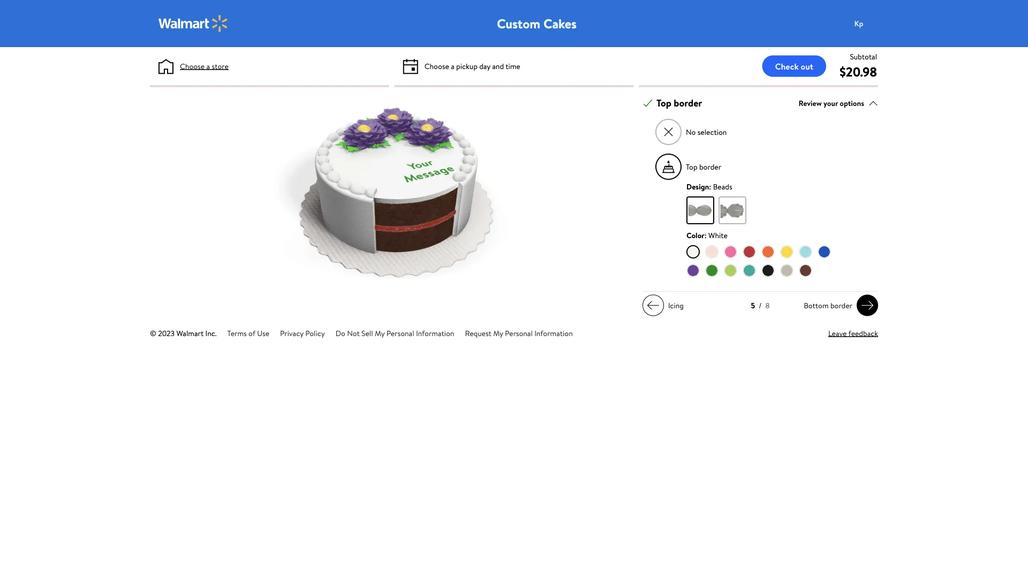 Task type: vqa. For each thing, say whether or not it's contained in the screenshot.
Thighs,
no



Task type: describe. For each thing, give the bounding box(es) containing it.
icon for continue arrow image inside the icing link
[[647, 299, 660, 312]]

icon for continue arrow image inside bottom border link
[[861, 299, 874, 312]]

leave feedback button
[[829, 328, 878, 339]]

8
[[766, 301, 770, 311]]

out
[[801, 60, 814, 72]]

2 personal from the left
[[505, 328, 533, 339]]

terms of use
[[227, 328, 269, 339]]

use
[[257, 328, 269, 339]]

do not sell my personal information
[[336, 328, 454, 339]]

color
[[687, 230, 705, 241]]

: for design
[[709, 181, 711, 192]]

5
[[751, 301, 755, 311]]

$20.98
[[840, 63, 877, 81]]

terms of use link
[[227, 328, 269, 339]]

white
[[709, 230, 728, 241]]

top for no selection
[[657, 96, 672, 110]]

2 my from the left
[[493, 328, 503, 339]]

store
[[212, 61, 229, 71]]

no
[[686, 127, 696, 137]]

inc.
[[205, 328, 217, 339]]

5 / 8
[[751, 301, 770, 311]]

terms
[[227, 328, 247, 339]]

border inside bottom border link
[[831, 300, 853, 311]]

choose a pickup day and time
[[425, 61, 520, 71]]

check out
[[775, 60, 814, 72]]

custom cakes
[[497, 14, 577, 32]]

choose for choose a store
[[180, 61, 205, 71]]

bottom border link
[[800, 295, 878, 316]]

not
[[347, 328, 360, 339]]

your
[[824, 98, 838, 108]]

feedback
[[849, 328, 878, 339]]

design : beads
[[687, 181, 732, 192]]

options
[[840, 98, 864, 108]]

choose for choose a pickup day and time
[[425, 61, 449, 71]]

kp button
[[848, 13, 891, 34]]

privacy
[[280, 328, 304, 339]]

request
[[465, 328, 492, 339]]

review your options element
[[799, 98, 864, 109]]

choose a store link
[[180, 61, 229, 72]]

review your options
[[799, 98, 864, 108]]

2023
[[158, 328, 175, 339]]

selection
[[698, 127, 727, 137]]

border for no selection
[[674, 96, 702, 110]]

kp
[[855, 18, 864, 29]]

time
[[506, 61, 520, 71]]

custom
[[497, 14, 540, 32]]



Task type: locate. For each thing, give the bounding box(es) containing it.
a
[[206, 61, 210, 71], [451, 61, 455, 71]]

icon for continue arrow image
[[647, 299, 660, 312], [861, 299, 874, 312]]

my
[[375, 328, 385, 339], [493, 328, 503, 339]]

a left store
[[206, 61, 210, 71]]

subtotal $20.98
[[840, 51, 877, 81]]

day
[[479, 61, 491, 71]]

0 vertical spatial :
[[709, 181, 711, 192]]

of
[[249, 328, 255, 339]]

1 a from the left
[[206, 61, 210, 71]]

no selection
[[686, 127, 727, 137]]

:
[[709, 181, 711, 192], [705, 230, 707, 241]]

remove image
[[663, 126, 675, 138]]

top
[[657, 96, 672, 110], [686, 162, 698, 172]]

my right sell
[[375, 328, 385, 339]]

2 choose from the left
[[425, 61, 449, 71]]

0 horizontal spatial choose
[[180, 61, 205, 71]]

leave feedback
[[829, 328, 878, 339]]

: for color
[[705, 230, 707, 241]]

2 information from the left
[[535, 328, 573, 339]]

border up "no"
[[674, 96, 702, 110]]

a inside choose a store link
[[206, 61, 210, 71]]

request my personal information
[[465, 328, 573, 339]]

border up design : beads
[[699, 162, 721, 172]]

bottom border
[[804, 300, 853, 311]]

0 horizontal spatial information
[[416, 328, 454, 339]]

© 2023 walmart inc.
[[150, 328, 217, 339]]

choose
[[180, 61, 205, 71], [425, 61, 449, 71]]

cakes
[[544, 14, 577, 32]]

1 icon for continue arrow image from the left
[[647, 299, 660, 312]]

: left beads
[[709, 181, 711, 192]]

up arrow image
[[869, 98, 878, 108]]

choose left store
[[180, 61, 205, 71]]

/
[[759, 301, 762, 311]]

policy
[[305, 328, 325, 339]]

and
[[492, 61, 504, 71]]

privacy policy link
[[280, 328, 325, 339]]

1 information from the left
[[416, 328, 454, 339]]

0 horizontal spatial personal
[[387, 328, 414, 339]]

personal right request
[[505, 328, 533, 339]]

top up design
[[686, 162, 698, 172]]

1 vertical spatial border
[[699, 162, 721, 172]]

my right request
[[493, 328, 503, 339]]

1 personal from the left
[[387, 328, 414, 339]]

pickup
[[456, 61, 478, 71]]

: left white
[[705, 230, 707, 241]]

top border for no selection
[[657, 96, 702, 110]]

personal right sell
[[387, 328, 414, 339]]

0 horizontal spatial top
[[657, 96, 672, 110]]

1 horizontal spatial my
[[493, 328, 503, 339]]

icing
[[668, 300, 684, 311]]

a for store
[[206, 61, 210, 71]]

review
[[799, 98, 822, 108]]

top border
[[657, 96, 702, 110], [686, 162, 721, 172]]

review your options link
[[799, 96, 878, 110]]

a for pickup
[[451, 61, 455, 71]]

0 horizontal spatial :
[[705, 230, 707, 241]]

1 horizontal spatial personal
[[505, 328, 533, 339]]

choose left pickup
[[425, 61, 449, 71]]

1 vertical spatial top
[[686, 162, 698, 172]]

2 vertical spatial border
[[831, 300, 853, 311]]

0 vertical spatial top
[[657, 96, 672, 110]]

check out button
[[762, 55, 826, 77]]

1 my from the left
[[375, 328, 385, 339]]

top border up remove icon
[[657, 96, 702, 110]]

choose a store
[[180, 61, 229, 71]]

top border up design : beads
[[686, 162, 721, 172]]

1 horizontal spatial information
[[535, 328, 573, 339]]

personal
[[387, 328, 414, 339], [505, 328, 533, 339]]

0 horizontal spatial a
[[206, 61, 210, 71]]

1 horizontal spatial :
[[709, 181, 711, 192]]

0 horizontal spatial icon for continue arrow image
[[647, 299, 660, 312]]

walmart
[[176, 328, 204, 339]]

leave
[[829, 328, 847, 339]]

top right ok icon at the right of the page
[[657, 96, 672, 110]]

border
[[674, 96, 702, 110], [699, 162, 721, 172], [831, 300, 853, 311]]

1 horizontal spatial a
[[451, 61, 455, 71]]

0 vertical spatial top border
[[657, 96, 702, 110]]

icing link
[[643, 295, 688, 316]]

1 vertical spatial :
[[705, 230, 707, 241]]

bottom
[[804, 300, 829, 311]]

border for beads
[[699, 162, 721, 172]]

0 vertical spatial border
[[674, 96, 702, 110]]

1 horizontal spatial icon for continue arrow image
[[861, 299, 874, 312]]

2 icon for continue arrow image from the left
[[861, 299, 874, 312]]

information
[[416, 328, 454, 339], [535, 328, 573, 339]]

check
[[775, 60, 799, 72]]

1 choose from the left
[[180, 61, 205, 71]]

1 horizontal spatial choose
[[425, 61, 449, 71]]

sell
[[362, 328, 373, 339]]

icon for continue arrow image up feedback at the right
[[861, 299, 874, 312]]

2 a from the left
[[451, 61, 455, 71]]

0 horizontal spatial my
[[375, 328, 385, 339]]

top for beads
[[686, 162, 698, 172]]

design
[[687, 181, 709, 192]]

beads
[[713, 181, 732, 192]]

1 vertical spatial top border
[[686, 162, 721, 172]]

color : white
[[687, 230, 728, 241]]

a left pickup
[[451, 61, 455, 71]]

do not sell my personal information link
[[336, 328, 454, 339]]

ok image
[[643, 98, 653, 108]]

1 horizontal spatial top
[[686, 162, 698, 172]]

icon for continue arrow image left icing in the right bottom of the page
[[647, 299, 660, 312]]

back to walmart.com image
[[159, 15, 228, 32]]

subtotal
[[850, 51, 877, 62]]

border right bottom
[[831, 300, 853, 311]]

do
[[336, 328, 345, 339]]

privacy policy
[[280, 328, 325, 339]]

request my personal information link
[[465, 328, 573, 339]]

top border for beads
[[686, 162, 721, 172]]

©
[[150, 328, 156, 339]]



